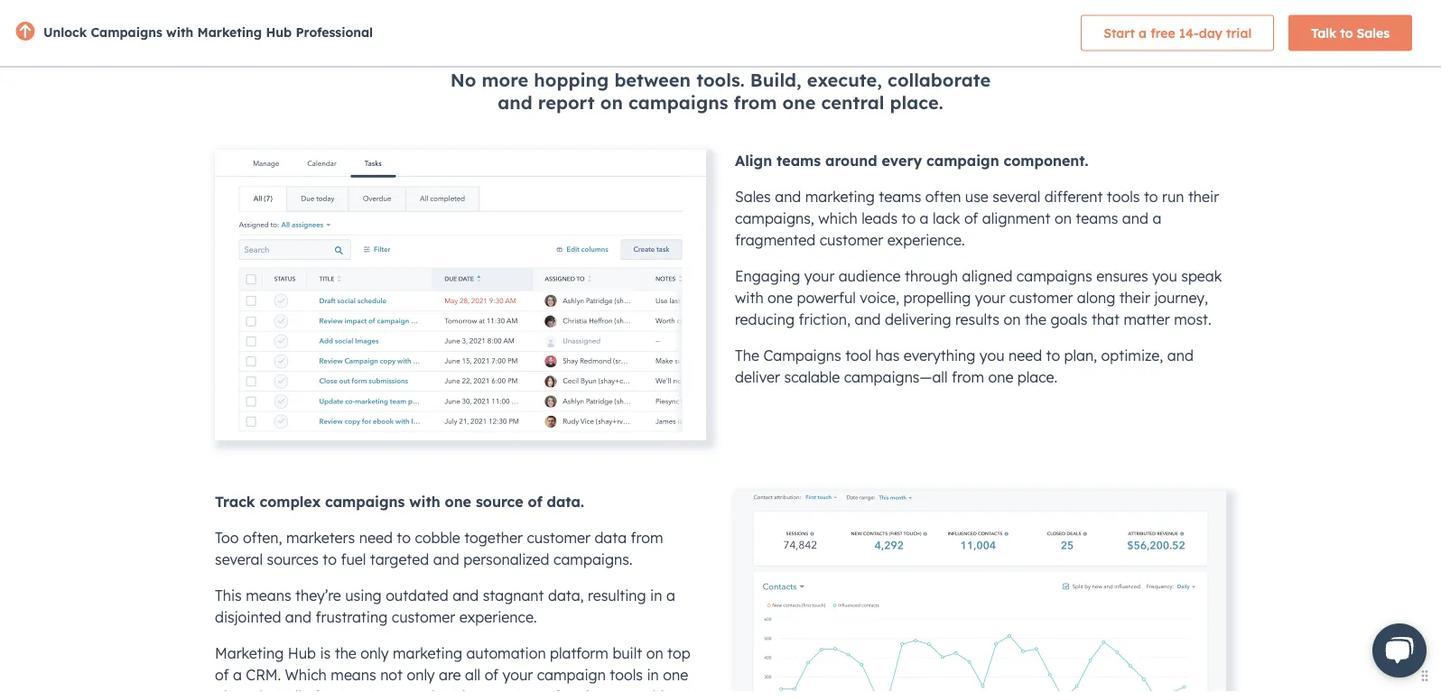 Task type: describe. For each thing, give the bounding box(es) containing it.
goals
[[1051, 311, 1088, 329]]

their inside the sales and marketing teams often use several different tools to run their campaigns, which leads to a lack of alignment on teams and a fragmented customer experience.
[[1188, 188, 1219, 206]]

talk to sales
[[1311, 25, 1390, 41]]

unlock campaigns with marketing hub professional
[[43, 24, 373, 40]]

trial
[[1226, 25, 1252, 41]]

marketing hub is the only marketing automation platform built on top of a crm.  which means not only are all of your campaign tools in one place, but all of your customer data is, too. so you're always worki
[[215, 645, 690, 693]]

optimize,
[[1101, 347, 1163, 365]]

track
[[215, 493, 255, 511]]

tools inside marketing hub is the only marketing automation platform built on top of a crm.  which means not only are all of your campaign tools in one place, but all of your customer data is, too. so you're always worki
[[610, 666, 643, 684]]

often,
[[243, 529, 282, 547]]

outdated
[[386, 587, 449, 605]]

align teams around every campaign component.
[[735, 152, 1089, 170]]

fuel
[[341, 551, 366, 569]]

through
[[905, 267, 958, 285]]

one inside the campaigns tool has everything you need to plan, optimize, and deliver scalable campaigns—all from one place.
[[988, 368, 1014, 386]]

this means they're using outdated and stagnant data, resulting in a disjointed and frustrating customer experience.
[[215, 587, 675, 627]]

campaigns,
[[735, 210, 814, 228]]

from inside too often, marketers need to cobble together customer data from several sources to fuel targeted and personalized campaigns.
[[631, 529, 663, 547]]

resulting
[[588, 587, 646, 605]]

from inside no more hopping between tools. build, execute, collaborate and report on campaigns from one central place.
[[734, 91, 777, 114]]

this
[[215, 587, 242, 605]]

day
[[1199, 25, 1223, 41]]

execute,
[[807, 69, 882, 91]]

powerful
[[797, 289, 856, 307]]

on inside marketing hub is the only marketing automation platform built on top of a crm.  which means not only are all of your campaign tools in one place, but all of your customer data is, too. so you're always worki
[[646, 645, 663, 663]]

disjointed
[[215, 609, 281, 627]]

means inside marketing hub is the only marketing automation platform built on top of a crm.  which means not only are all of your campaign tools in one place, but all of your customer data is, too. so you're always worki
[[331, 666, 376, 684]]

place,
[[215, 688, 255, 693]]

speak
[[1181, 267, 1222, 285]]

data inside marketing hub is the only marketing automation platform built on top of a crm.  which means not only are all of your campaign tools in one place, but all of your customer data is, too. so you're always worki
[[426, 688, 458, 693]]

hopping
[[534, 69, 609, 91]]

customer inside too often, marketers need to cobble together customer data from several sources to fuel targeted and personalized campaigns.
[[527, 529, 591, 547]]

deliver
[[735, 368, 780, 386]]

every
[[882, 152, 922, 170]]

leads
[[862, 210, 898, 228]]

are
[[439, 666, 461, 684]]

engaging your audience through aligned campaigns ensures you speak with one powerful voice, propelling your customer along their journey, reducing friction, and delivering results on the goals that matter most.
[[735, 267, 1222, 329]]

between
[[614, 69, 691, 91]]

to down marketers
[[323, 551, 337, 569]]

the inside marketing hub is the only marketing automation platform built on top of a crm.  which means not only are all of your campaign tools in one place, but all of your customer data is, too. so you're always worki
[[335, 645, 357, 663]]

aligned
[[962, 267, 1013, 285]]

to right leads
[[902, 210, 916, 228]]

always
[[577, 688, 624, 693]]

you inside engaging your audience through aligned campaigns ensures you speak with one powerful voice, propelling your customer along their journey, reducing friction, and delivering results on the goals that matter most.
[[1152, 267, 1177, 285]]

cobble
[[415, 529, 460, 547]]

central
[[821, 91, 885, 114]]

the campaigns tool has everything you need to plan, optimize, and deliver scalable campaigns—all from one place.
[[735, 347, 1194, 386]]

most.
[[1174, 311, 1212, 329]]

platform
[[550, 645, 609, 663]]

built
[[613, 645, 642, 663]]

sales inside talk to sales button
[[1357, 25, 1390, 41]]

0 vertical spatial hub
[[266, 24, 292, 40]]

engaging
[[735, 267, 800, 285]]

not
[[380, 666, 403, 684]]

free
[[1151, 25, 1175, 41]]

your up powerful
[[804, 267, 835, 285]]

a inside button
[[1139, 25, 1147, 41]]

campaigns for tool
[[763, 347, 841, 365]]

14-
[[1179, 25, 1199, 41]]

experience. inside the sales and marketing teams often use several different tools to run their campaigns, which leads to a lack of alignment on teams and a fragmented customer experience.
[[887, 231, 965, 249]]

from inside the campaigns tool has everything you need to plan, optimize, and deliver scalable campaigns—all from one place.
[[952, 368, 984, 386]]

customer inside the sales and marketing teams often use several different tools to run their campaigns, which leads to a lack of alignment on teams and a fragmented customer experience.
[[820, 231, 883, 249]]

your up so
[[503, 666, 533, 684]]

and up campaigns,
[[775, 188, 801, 206]]

marketing inside marketing hub is the only marketing automation platform built on top of a crm.  which means not only are all of your campaign tools in one place, but all of your customer data is, too. so you're always worki
[[215, 645, 284, 663]]

campaigns—all
[[844, 368, 948, 386]]

everything
[[904, 347, 976, 365]]

marketers
[[286, 529, 355, 547]]

0 vertical spatial teams
[[777, 152, 821, 170]]

experience. inside this means they're using outdated and stagnant data, resulting in a disjointed and frustrating customer experience.
[[459, 609, 537, 627]]

0 vertical spatial only
[[361, 645, 389, 663]]

campaigns.
[[554, 551, 633, 569]]

and inside the campaigns tool has everything you need to plan, optimize, and deliver scalable campaigns—all from one place.
[[1167, 347, 1194, 365]]

top
[[667, 645, 690, 663]]

and left stagnant
[[453, 587, 479, 605]]

tools inside the sales and marketing teams often use several different tools to run their campaigns, which leads to a lack of alignment on teams and a fragmented customer experience.
[[1107, 188, 1140, 206]]

report
[[538, 91, 595, 114]]

run
[[1162, 188, 1184, 206]]

need inside too often, marketers need to cobble together customer data from several sources to fuel targeted and personalized campaigns.
[[359, 529, 393, 547]]

more
[[482, 69, 528, 91]]

lack
[[933, 210, 960, 228]]

too
[[215, 529, 239, 547]]

is,
[[462, 688, 476, 693]]

no
[[450, 69, 476, 91]]

marketing inside the sales and marketing teams often use several different tools to run their campaigns, which leads to a lack of alignment on teams and a fragmented customer experience.
[[805, 188, 875, 206]]

in inside this means they're using outdated and stagnant data, resulting in a disjointed and frustrating customer experience.
[[650, 587, 662, 605]]

1 horizontal spatial campaign
[[927, 152, 999, 170]]

friction,
[[799, 311, 851, 329]]

ensures
[[1096, 267, 1148, 285]]

sources
[[267, 551, 319, 569]]

audience
[[839, 267, 901, 285]]

start a free 14-day trial button
[[1081, 15, 1274, 51]]

too often, marketers need to cobble together customer data from several sources to fuel targeted and personalized campaigns.
[[215, 529, 663, 569]]

scalable
[[784, 368, 840, 386]]

you inside the campaigns tool has everything you need to plan, optimize, and deliver scalable campaigns—all from one place.
[[980, 347, 1005, 365]]

0 vertical spatial marketing
[[197, 24, 262, 40]]

propelling
[[903, 289, 971, 307]]

you're
[[532, 688, 573, 693]]

data.
[[547, 493, 584, 511]]

using
[[345, 587, 382, 605]]

1 vertical spatial only
[[407, 666, 435, 684]]

of up too.
[[485, 666, 499, 684]]

alignment
[[982, 210, 1051, 228]]

too.
[[480, 688, 506, 693]]

1 vertical spatial all
[[286, 688, 302, 693]]

around
[[825, 152, 877, 170]]

customer inside marketing hub is the only marketing automation platform built on top of a crm.  which means not only are all of your campaign tools in one place, but all of your customer data is, too. so you're always worki
[[358, 688, 422, 693]]

the inside engaging your audience through aligned campaigns ensures you speak with one powerful voice, propelling your customer along their journey, reducing friction, and delivering results on the goals that matter most.
[[1025, 311, 1047, 329]]

the
[[735, 347, 759, 365]]

and inside engaging your audience through aligned campaigns ensures you speak with one powerful voice, propelling your customer along their journey, reducing friction, and delivering results on the goals that matter most.
[[855, 311, 881, 329]]

one up 'cobble'
[[445, 493, 471, 511]]

sales and marketing teams often use several different tools to run their campaigns, which leads to a lack of alignment on teams and a fragmented customer experience.
[[735, 188, 1219, 249]]

talk
[[1311, 25, 1337, 41]]

component.
[[1004, 152, 1089, 170]]

results
[[955, 311, 1000, 329]]



Task type: vqa. For each thing, say whether or not it's contained in the screenshot.
'Styles'
no



Task type: locate. For each thing, give the bounding box(es) containing it.
teams right align
[[777, 152, 821, 170]]

place.
[[890, 91, 943, 114], [1018, 368, 1058, 386]]

2 horizontal spatial campaigns
[[1017, 267, 1092, 285]]

2 horizontal spatial from
[[952, 368, 984, 386]]

data
[[595, 529, 627, 547], [426, 688, 458, 693]]

0 horizontal spatial only
[[361, 645, 389, 663]]

teams up leads
[[879, 188, 921, 206]]

sales inside the sales and marketing teams often use several different tools to run their campaigns, which leads to a lack of alignment on teams and a fragmented customer experience.
[[735, 188, 771, 206]]

1 vertical spatial sales
[[735, 188, 771, 206]]

campaigns inside engaging your audience through aligned campaigns ensures you speak with one powerful voice, propelling your customer along their journey, reducing friction, and delivering results on the goals that matter most.
[[1017, 267, 1092, 285]]

1 horizontal spatial you
[[1152, 267, 1177, 285]]

and down 'cobble'
[[433, 551, 459, 569]]

only up not
[[361, 645, 389, 663]]

teams down different
[[1076, 210, 1118, 228]]

1 vertical spatial teams
[[879, 188, 921, 206]]

1 horizontal spatial sales
[[1357, 25, 1390, 41]]

1 vertical spatial hub
[[288, 645, 316, 663]]

the left the goals
[[1025, 311, 1047, 329]]

and down most.
[[1167, 347, 1194, 365]]

2 vertical spatial campaigns
[[325, 493, 405, 511]]

1 horizontal spatial marketing
[[805, 188, 875, 206]]

tools down 'built'
[[610, 666, 643, 684]]

need
[[1009, 347, 1042, 365], [359, 529, 393, 547]]

on left "top"
[[646, 645, 663, 663]]

of left data.
[[528, 493, 542, 511]]

campaigns for with
[[91, 24, 162, 40]]

with inside engaging your audience through aligned campaigns ensures you speak with one powerful voice, propelling your customer along their journey, reducing friction, and delivering results on the goals that matter most.
[[735, 289, 764, 307]]

0 vertical spatial experience.
[[887, 231, 965, 249]]

one left central
[[783, 91, 816, 114]]

your
[[804, 267, 835, 285], [975, 289, 1005, 307], [503, 666, 533, 684], [324, 688, 354, 693]]

a left the lack
[[920, 210, 929, 228]]

marketing
[[197, 24, 262, 40], [215, 645, 284, 663]]

hub
[[266, 24, 292, 40], [288, 645, 316, 663]]

on down different
[[1055, 210, 1072, 228]]

sales
[[1357, 25, 1390, 41], [735, 188, 771, 206]]

together
[[464, 529, 523, 547]]

place. inside no more hopping between tools. build, execute, collaborate and report on campaigns from one central place.
[[890, 91, 943, 114]]

their inside engaging your audience through aligned campaigns ensures you speak with one powerful voice, propelling your customer along their journey, reducing friction, and delivering results on the goals that matter most.
[[1119, 289, 1150, 307]]

a up journey,
[[1153, 210, 1162, 228]]

means
[[246, 587, 291, 605], [331, 666, 376, 684]]

to left plan,
[[1046, 347, 1060, 365]]

with
[[166, 24, 193, 40], [735, 289, 764, 307], [409, 493, 440, 511]]

your down aligned
[[975, 289, 1005, 307]]

from up campaigns.
[[631, 529, 663, 547]]

1 vertical spatial experience.
[[459, 609, 537, 627]]

different
[[1045, 188, 1103, 206]]

talk to sales button
[[1289, 15, 1412, 51]]

you
[[1152, 267, 1177, 285], [980, 347, 1005, 365]]

1 vertical spatial with
[[735, 289, 764, 307]]

1 vertical spatial data
[[426, 688, 458, 693]]

customer down not
[[358, 688, 422, 693]]

marketing inside marketing hub is the only marketing automation platform built on top of a crm.  which means not only are all of your campaign tools in one place, but all of your customer data is, too. so you're always worki
[[393, 645, 462, 663]]

0 horizontal spatial sales
[[735, 188, 771, 206]]

0 horizontal spatial campaigns
[[91, 24, 162, 40]]

1 vertical spatial several
[[215, 551, 263, 569]]

0 horizontal spatial their
[[1119, 289, 1150, 307]]

marketing
[[805, 188, 875, 206], [393, 645, 462, 663]]

0 horizontal spatial the
[[335, 645, 357, 663]]

campaigns
[[91, 24, 162, 40], [763, 347, 841, 365]]

often
[[925, 188, 961, 206]]

0 horizontal spatial marketing
[[393, 645, 462, 663]]

experience. down the lack
[[887, 231, 965, 249]]

stagnant
[[483, 587, 544, 605]]

on right report in the top of the page
[[600, 91, 623, 114]]

1 horizontal spatial place.
[[1018, 368, 1058, 386]]

data inside too often, marketers need to cobble together customer data from several sources to fuel targeted and personalized campaigns.
[[595, 529, 627, 547]]

means left not
[[331, 666, 376, 684]]

2 vertical spatial teams
[[1076, 210, 1118, 228]]

hub inside marketing hub is the only marketing automation platform built on top of a crm.  which means not only are all of your campaign tools in one place, but all of your customer data is, too. so you're always worki
[[288, 645, 316, 663]]

0 vertical spatial sales
[[1357, 25, 1390, 41]]

1 horizontal spatial all
[[465, 666, 481, 684]]

only
[[361, 645, 389, 663], [407, 666, 435, 684]]

place. inside the campaigns tool has everything you need to plan, optimize, and deliver scalable campaigns—all from one place.
[[1018, 368, 1058, 386]]

only left are
[[407, 666, 435, 684]]

1 vertical spatial place.
[[1018, 368, 1058, 386]]

1 horizontal spatial with
[[409, 493, 440, 511]]

of inside the sales and marketing teams often use several different tools to run their campaigns, which leads to a lack of alignment on teams and a fragmented customer experience.
[[964, 210, 978, 228]]

personalized
[[463, 551, 550, 569]]

hub left professional
[[266, 24, 292, 40]]

0 vertical spatial the
[[1025, 311, 1047, 329]]

sales up campaigns,
[[735, 188, 771, 206]]

frustrating
[[316, 609, 388, 627]]

1 horizontal spatial several
[[993, 188, 1041, 206]]

start
[[1104, 25, 1135, 41]]

and inside no more hopping between tools. build, execute, collaborate and report on campaigns from one central place.
[[498, 91, 533, 114]]

and down they're at the left
[[285, 609, 311, 627]]

1 vertical spatial tools
[[610, 666, 643, 684]]

means inside this means they're using outdated and stagnant data, resulting in a disjointed and frustrating customer experience.
[[246, 587, 291, 605]]

their right run
[[1188, 188, 1219, 206]]

one down engaging at the right of the page
[[768, 289, 793, 307]]

campaigns up scalable
[[763, 347, 841, 365]]

0 vertical spatial their
[[1188, 188, 1219, 206]]

1 vertical spatial you
[[980, 347, 1005, 365]]

a inside this means they're using outdated and stagnant data, resulting in a disjointed and frustrating customer experience.
[[666, 587, 675, 605]]

a right resulting
[[666, 587, 675, 605]]

1 horizontal spatial from
[[734, 91, 777, 114]]

0 vertical spatial several
[[993, 188, 1041, 206]]

one inside engaging your audience through aligned campaigns ensures you speak with one powerful voice, propelling your customer along their journey, reducing friction, and delivering results on the goals that matter most.
[[768, 289, 793, 307]]

0 horizontal spatial tools
[[610, 666, 643, 684]]

plan,
[[1064, 347, 1097, 365]]

from up align
[[734, 91, 777, 114]]

of down use
[[964, 210, 978, 228]]

customer down data.
[[527, 529, 591, 547]]

1 vertical spatial the
[[335, 645, 357, 663]]

0 horizontal spatial campaign
[[537, 666, 606, 684]]

campaigns inside the campaigns tool has everything you need to plan, optimize, and deliver scalable campaigns—all from one place.
[[763, 347, 841, 365]]

0 vertical spatial you
[[1152, 267, 1177, 285]]

on inside engaging your audience through aligned campaigns ensures you speak with one powerful voice, propelling your customer along their journey, reducing friction, and delivering results on the goals that matter most.
[[1004, 311, 1021, 329]]

hub up which
[[288, 645, 316, 663]]

on inside no more hopping between tools. build, execute, collaborate and report on campaigns from one central place.
[[600, 91, 623, 114]]

sales right talk
[[1357, 25, 1390, 41]]

0 horizontal spatial with
[[166, 24, 193, 40]]

delivering
[[885, 311, 951, 329]]

a up 'place,'
[[233, 666, 242, 684]]

1 vertical spatial in
[[647, 666, 659, 684]]

along
[[1077, 289, 1115, 307]]

1 horizontal spatial means
[[331, 666, 376, 684]]

on inside the sales and marketing teams often use several different tools to run their campaigns, which leads to a lack of alignment on teams and a fragmented customer experience.
[[1055, 210, 1072, 228]]

0 horizontal spatial teams
[[777, 152, 821, 170]]

0 vertical spatial from
[[734, 91, 777, 114]]

in inside marketing hub is the only marketing automation platform built on top of a crm.  which means not only are all of your campaign tools in one place, but all of your customer data is, too. so you're always worki
[[647, 666, 659, 684]]

is
[[320, 645, 331, 663]]

track complex campaigns with one source of data.
[[215, 493, 584, 511]]

you up journey,
[[1152, 267, 1177, 285]]

0 horizontal spatial data
[[426, 688, 458, 693]]

customer inside this means they're using outdated and stagnant data, resulting in a disjointed and frustrating customer experience.
[[392, 609, 455, 627]]

of up 'place,'
[[215, 666, 229, 684]]

0 vertical spatial need
[[1009, 347, 1042, 365]]

0 horizontal spatial need
[[359, 529, 393, 547]]

0 vertical spatial marketing
[[805, 188, 875, 206]]

data,
[[548, 587, 584, 605]]

a inside marketing hub is the only marketing automation platform built on top of a crm.  which means not only are all of your campaign tools in one place, but all of your customer data is, too. so you're always worki
[[233, 666, 242, 684]]

to up targeted
[[397, 529, 411, 547]]

collaborate
[[888, 69, 991, 91]]

journey,
[[1154, 289, 1208, 307]]

1 horizontal spatial the
[[1025, 311, 1047, 329]]

tool
[[845, 347, 871, 365]]

tools.
[[696, 69, 745, 91]]

customer down outdated
[[392, 609, 455, 627]]

0 horizontal spatial experience.
[[459, 609, 537, 627]]

several down too
[[215, 551, 263, 569]]

customer
[[820, 231, 883, 249], [1009, 289, 1073, 307], [527, 529, 591, 547], [392, 609, 455, 627], [358, 688, 422, 693]]

and inside too often, marketers need to cobble together customer data from several sources to fuel targeted and personalized campaigns.
[[433, 551, 459, 569]]

1 horizontal spatial teams
[[879, 188, 921, 206]]

1 vertical spatial campaign
[[537, 666, 606, 684]]

their
[[1188, 188, 1219, 206], [1119, 289, 1150, 307]]

so
[[510, 688, 528, 693]]

one inside no more hopping between tools. build, execute, collaborate and report on campaigns from one central place.
[[783, 91, 816, 114]]

1 horizontal spatial campaigns
[[763, 347, 841, 365]]

1 horizontal spatial tools
[[1107, 188, 1140, 206]]

one down "top"
[[663, 666, 688, 684]]

from down the 'everything'
[[952, 368, 984, 386]]

campaign
[[927, 152, 999, 170], [537, 666, 606, 684]]

0 vertical spatial in
[[650, 587, 662, 605]]

customer inside engaging your audience through aligned campaigns ensures you speak with one powerful voice, propelling your customer along their journey, reducing friction, and delivering results on the goals that matter most.
[[1009, 289, 1073, 307]]

on
[[600, 91, 623, 114], [1055, 210, 1072, 228], [1004, 311, 1021, 329], [646, 645, 663, 663]]

1 horizontal spatial their
[[1188, 188, 1219, 206]]

and left report in the top of the page
[[498, 91, 533, 114]]

0 horizontal spatial all
[[286, 688, 302, 693]]

automation
[[466, 645, 546, 663]]

2 horizontal spatial with
[[735, 289, 764, 307]]

2 horizontal spatial teams
[[1076, 210, 1118, 228]]

0 vertical spatial campaigns
[[91, 24, 162, 40]]

you down results
[[980, 347, 1005, 365]]

0 vertical spatial campaign
[[927, 152, 999, 170]]

tools left run
[[1107, 188, 1140, 206]]

chat widget region
[[1344, 606, 1441, 693]]

1 horizontal spatial need
[[1009, 347, 1042, 365]]

0 horizontal spatial campaigns
[[325, 493, 405, 511]]

all down which
[[286, 688, 302, 693]]

marketing up are
[[393, 645, 462, 663]]

need inside the campaigns tool has everything you need to plan, optimize, and deliver scalable campaigns—all from one place.
[[1009, 347, 1042, 365]]

0 horizontal spatial means
[[246, 587, 291, 605]]

campaign inside marketing hub is the only marketing automation platform built on top of a crm.  which means not only are all of your campaign tools in one place, but all of your customer data is, too. so you're always worki
[[537, 666, 606, 684]]

1 vertical spatial from
[[952, 368, 984, 386]]

which
[[285, 666, 327, 684]]

a left free
[[1139, 25, 1147, 41]]

to left run
[[1144, 188, 1158, 206]]

on right results
[[1004, 311, 1021, 329]]

tools
[[1107, 188, 1140, 206], [610, 666, 643, 684]]

use
[[965, 188, 989, 206]]

which
[[818, 210, 858, 228]]

0 vertical spatial means
[[246, 587, 291, 605]]

1 vertical spatial marketing
[[215, 645, 284, 663]]

build,
[[750, 69, 802, 91]]

several inside the sales and marketing teams often use several different tools to run their campaigns, which leads to a lack of alignment on teams and a fragmented customer experience.
[[993, 188, 1041, 206]]

targeted
[[370, 551, 429, 569]]

experience.
[[887, 231, 965, 249], [459, 609, 537, 627]]

1 vertical spatial marketing
[[393, 645, 462, 663]]

place. up align teams around every campaign component.
[[890, 91, 943, 114]]

to inside button
[[1340, 25, 1353, 41]]

2 vertical spatial from
[[631, 529, 663, 547]]

the
[[1025, 311, 1047, 329], [335, 645, 357, 663]]

0 vertical spatial all
[[465, 666, 481, 684]]

data down are
[[426, 688, 458, 693]]

1 horizontal spatial data
[[595, 529, 627, 547]]

no more hopping between tools. build, execute, collaborate and report on campaigns from one central place.
[[450, 69, 991, 114]]

need up fuel
[[359, 529, 393, 547]]

but
[[259, 688, 282, 693]]

and up ensures
[[1122, 210, 1149, 228]]

several up alignment
[[993, 188, 1041, 206]]

campaign up use
[[927, 152, 999, 170]]

1 vertical spatial campaigns
[[763, 347, 841, 365]]

experience. down stagnant
[[459, 609, 537, 627]]

align
[[735, 152, 772, 170]]

0 vertical spatial campaigns
[[628, 91, 728, 114]]

the right is
[[335, 645, 357, 663]]

they're
[[295, 587, 341, 605]]

voice,
[[860, 289, 899, 307]]

0 horizontal spatial from
[[631, 529, 663, 547]]

all up is,
[[465, 666, 481, 684]]

campaigns inside no more hopping between tools. build, execute, collaborate and report on campaigns from one central place.
[[628, 91, 728, 114]]

1 vertical spatial campaigns
[[1017, 267, 1092, 285]]

matter
[[1124, 311, 1170, 329]]

means up disjointed
[[246, 587, 291, 605]]

to right talk
[[1340, 25, 1353, 41]]

0 vertical spatial tools
[[1107, 188, 1140, 206]]

marketing up which
[[805, 188, 875, 206]]

1 horizontal spatial experience.
[[887, 231, 965, 249]]

1 horizontal spatial campaigns
[[628, 91, 728, 114]]

customer up the goals
[[1009, 289, 1073, 307]]

0 vertical spatial data
[[595, 529, 627, 547]]

to
[[1340, 25, 1353, 41], [1144, 188, 1158, 206], [902, 210, 916, 228], [1046, 347, 1060, 365], [397, 529, 411, 547], [323, 551, 337, 569]]

need left plan,
[[1009, 347, 1042, 365]]

one inside marketing hub is the only marketing automation platform built on top of a crm.  which means not only are all of your campaign tools in one place, but all of your customer data is, too. so you're always worki
[[663, 666, 688, 684]]

one
[[783, 91, 816, 114], [768, 289, 793, 307], [988, 368, 1014, 386], [445, 493, 471, 511], [663, 666, 688, 684]]

0 horizontal spatial place.
[[890, 91, 943, 114]]

crm.
[[246, 666, 281, 684]]

data up campaigns.
[[595, 529, 627, 547]]

start a free 14-day trial
[[1104, 25, 1252, 41]]

their up matter at the right top of page
[[1119, 289, 1150, 307]]

customer down which
[[820, 231, 883, 249]]

one down results
[[988, 368, 1014, 386]]

1 vertical spatial means
[[331, 666, 376, 684]]

to inside the campaigns tool has everything you need to plan, optimize, and deliver scalable campaigns—all from one place.
[[1046, 347, 1060, 365]]

several inside too often, marketers need to cobble together customer data from several sources to fuel targeted and personalized campaigns.
[[215, 551, 263, 569]]

0 horizontal spatial you
[[980, 347, 1005, 365]]

0 vertical spatial place.
[[890, 91, 943, 114]]

1 vertical spatial their
[[1119, 289, 1150, 307]]

campaign down platform
[[537, 666, 606, 684]]

1 vertical spatial need
[[359, 529, 393, 547]]

your down which
[[324, 688, 354, 693]]

of down which
[[306, 688, 320, 693]]

1 horizontal spatial only
[[407, 666, 435, 684]]

place. down the goals
[[1018, 368, 1058, 386]]

0 horizontal spatial several
[[215, 551, 263, 569]]

0 vertical spatial with
[[166, 24, 193, 40]]

and down the voice,
[[855, 311, 881, 329]]

2 vertical spatial with
[[409, 493, 440, 511]]

campaigns right the unlock on the left of page
[[91, 24, 162, 40]]



